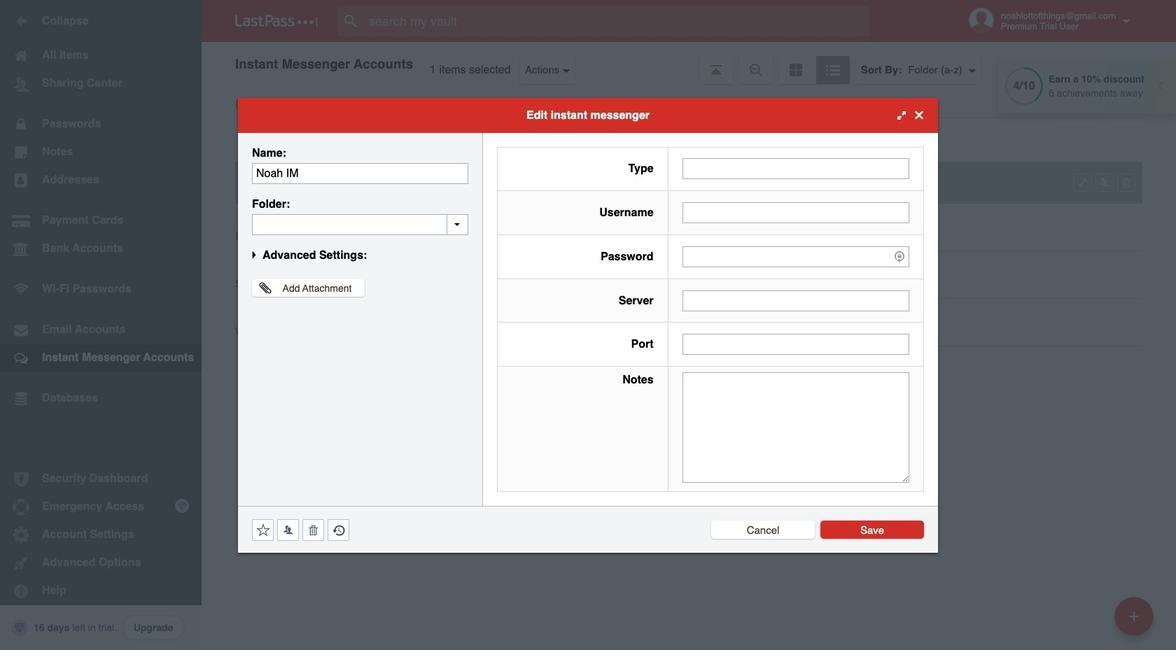 Task type: describe. For each thing, give the bounding box(es) containing it.
lastpass image
[[235, 15, 318, 27]]

main navigation navigation
[[0, 0, 202, 650]]

search my vault text field
[[338, 6, 897, 36]]

Search search field
[[338, 6, 897, 36]]



Task type: vqa. For each thing, say whether or not it's contained in the screenshot.
Main navigation NAVIGATION
yes



Task type: locate. For each thing, give the bounding box(es) containing it.
vault options navigation
[[202, 42, 1176, 84]]

None text field
[[682, 158, 910, 180], [252, 163, 468, 184], [682, 202, 910, 223], [682, 334, 910, 355], [682, 158, 910, 180], [252, 163, 468, 184], [682, 202, 910, 223], [682, 334, 910, 355]]

None text field
[[252, 214, 468, 235], [682, 290, 910, 311], [682, 373, 910, 483], [252, 214, 468, 235], [682, 290, 910, 311], [682, 373, 910, 483]]

new item image
[[1129, 612, 1139, 621]]

new item navigation
[[1110, 593, 1162, 650]]

None password field
[[682, 246, 910, 267]]

dialog
[[238, 98, 938, 553]]



